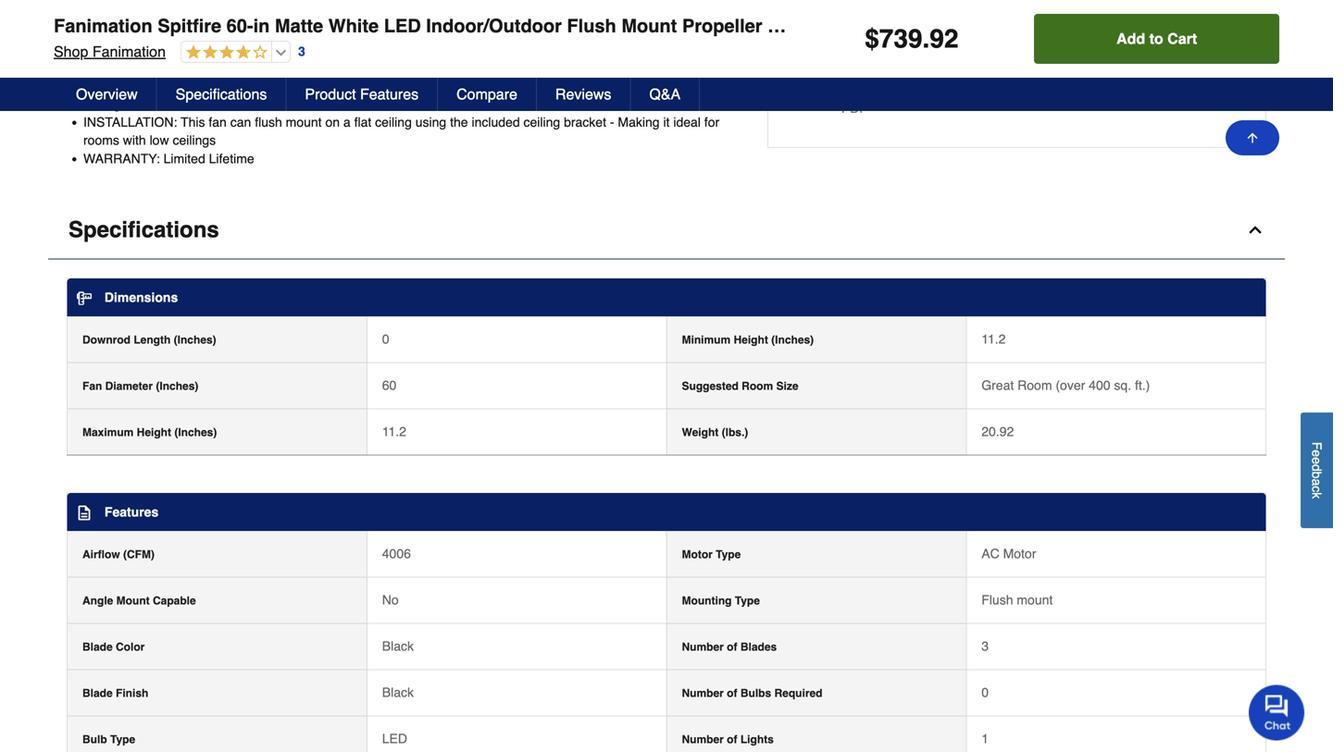 Task type: vqa. For each thing, say whether or not it's contained in the screenshot.
Number Of Convenience Control Pads
no



Task type: locate. For each thing, give the bounding box(es) containing it.
2 blade from the top
[[82, 687, 113, 700]]

(inches) for 60
[[156, 380, 199, 393]]

to down manual
[[1150, 30, 1164, 47]]

ideal down damp
[[232, 42, 259, 57]]

2 horizontal spatial for
[[705, 115, 720, 130]]

includes
[[154, 0, 202, 3]]

installation:
[[83, 115, 177, 130]]

0 horizontal spatial in
[[138, 42, 148, 57]]

1 vertical spatial the
[[441, 79, 459, 93]]

0 horizontal spatial mount
[[286, 115, 322, 130]]

in down the hand-
[[253, 15, 270, 37]]

off
[[380, 6, 394, 21]]

flush down the ac
[[982, 593, 1014, 608]]

flush mount
[[982, 593, 1053, 608]]

infinite
[[83, 6, 121, 21]]

matte down held
[[275, 15, 323, 37]]

2 black from the top
[[382, 686, 414, 700]]

number left lights
[[682, 734, 724, 747]]

0 vertical spatial spitfire
[[158, 15, 221, 37]]

fan
[[652, 0, 670, 3], [358, 6, 376, 21], [224, 24, 242, 39], [243, 60, 261, 75], [209, 115, 227, 130]]

0 vertical spatial this
[[156, 24, 180, 39]]

location:
[[83, 24, 152, 39]]

0 vertical spatial blade
[[82, 641, 113, 654]]

0 horizontal spatial 0
[[382, 332, 389, 347]]

height right maximum
[[137, 426, 171, 439]]

0 horizontal spatial height
[[137, 426, 171, 439]]

of left lights
[[727, 734, 738, 747]]

and left "create"
[[636, 79, 658, 93]]

ceiling
[[768, 15, 830, 37]]

mounting
[[682, 595, 732, 608]]

making
[[618, 115, 660, 130]]

1 vertical spatial fanimation
[[92, 43, 166, 60]]

1 e from the top
[[1310, 450, 1325, 457]]

overview
[[76, 86, 138, 103]]

(cfm)
[[123, 549, 155, 562]]

features down white at the left top
[[147, 79, 198, 93]]

1 number from the top
[[682, 641, 724, 654]]

ideal
[[232, 42, 259, 57], [674, 115, 701, 130]]

airflow (cfm)
[[82, 549, 155, 562]]

0 horizontal spatial matte
[[133, 60, 165, 75]]

1 horizontal spatial matte
[[275, 15, 323, 37]]

blade for 3
[[82, 641, 113, 654]]

number for 3
[[682, 641, 724, 654]]

large
[[282, 42, 310, 57], [362, 42, 390, 57]]

pdf
[[842, 35, 868, 50], [842, 101, 868, 116]]

1 vertical spatial 400
[[1089, 378, 1111, 393]]

0 vertical spatial guide
[[901, 14, 938, 29]]

0 horizontal spatial rooms
[[83, 133, 119, 148]]

k
[[1310, 493, 1325, 499]]

0 horizontal spatial 20ft
[[500, 42, 522, 57]]

and up sized
[[393, 24, 415, 39]]

ceilings
[[173, 133, 216, 148]]

diameter
[[105, 380, 153, 393]]

spitfire up span
[[158, 15, 221, 37]]

400 left sq
[[604, 42, 626, 57]]

60-
[[227, 15, 253, 37], [119, 42, 138, 57]]

1 vertical spatial spitfire
[[316, 60, 356, 75]]

1 horizontal spatial with
[[364, 0, 387, 3]]

0 horizontal spatial room
[[742, 380, 773, 393]]

60
[[382, 378, 397, 393]]

height right "minimum"
[[734, 334, 768, 347]]

3 number from the top
[[682, 734, 724, 747]]

1 horizontal spatial ideal
[[674, 115, 701, 130]]

blade for 0
[[82, 687, 113, 700]]

0 vertical spatial type
[[716, 549, 741, 562]]

3 down rated
[[298, 44, 305, 59]]

this up blade
[[156, 24, 180, 39]]

pdf for warranty guide pdf
[[842, 35, 868, 50]]

1 horizontal spatial mount
[[1017, 593, 1053, 608]]

motor up mounting
[[682, 549, 713, 562]]

on
[[325, 115, 340, 130]]

0 vertical spatial 400
[[604, 42, 626, 57]]

warranty guide link
[[842, 12, 938, 31]]

dimensions
[[105, 290, 178, 305]]

type right mounting
[[735, 595, 760, 608]]

number of blades
[[682, 641, 777, 654]]

3 down up
[[471, 60, 478, 75]]

matte
[[275, 15, 323, 37], [133, 60, 165, 75]]

sq
[[630, 42, 643, 57]]

specifications for the bottommost specifications button
[[69, 217, 219, 243]]

mount down ac motor
[[1017, 593, 1053, 608]]

(inches) up size at the right bottom of the page
[[772, 334, 814, 347]]

a up fan/light
[[206, 0, 213, 3]]

1 vertical spatial type
[[735, 595, 760, 608]]

of for 3
[[727, 641, 738, 654]]

color
[[116, 641, 145, 654]]

blade left finish
[[82, 687, 113, 700]]

the right using at the top of page
[[450, 115, 468, 130]]

push
[[520, 0, 549, 3]]

2 number from the top
[[682, 687, 724, 700]]

this up ceilings
[[181, 115, 205, 130]]

1 vertical spatial is
[[219, 42, 228, 57]]

e up b
[[1310, 457, 1325, 465]]

11.2 down 60
[[382, 424, 407, 439]]

(inches) down fan diameter (inches)
[[174, 426, 217, 439]]

for up extra-
[[335, 24, 350, 39]]

spitfire up allowing
[[316, 60, 356, 75]]

(inches) right diameter
[[156, 380, 199, 393]]

2 vertical spatial number
[[682, 734, 724, 747]]

fanimation
[[54, 15, 152, 37], [92, 43, 166, 60]]

f e e d b a c k button
[[1301, 413, 1334, 529]]

guide for warranty guide pdf
[[901, 14, 938, 29]]

number down mounting
[[682, 641, 724, 654]]

suggested
[[682, 380, 739, 393]]

0 vertical spatial specifications button
[[157, 78, 287, 111]]

the
[[294, 60, 312, 75], [441, 79, 459, 93], [450, 115, 468, 130]]

energy guide pdf
[[842, 80, 926, 116]]

1 blade from the top
[[82, 641, 113, 654]]

the up motor,
[[294, 60, 312, 75]]

0 horizontal spatial with
[[123, 133, 146, 148]]

great room (over 400 sq. ft.)
[[982, 378, 1150, 393]]

blade
[[82, 641, 113, 654], [82, 687, 113, 700]]

20ft right x
[[535, 42, 557, 57]]

1 vertical spatial black
[[382, 686, 414, 700]]

a
[[206, 0, 213, 3], [202, 79, 209, 93], [344, 115, 351, 130], [1310, 479, 1325, 486]]

to down control
[[613, 24, 624, 39]]

2 vertical spatial type
[[110, 734, 135, 747]]

blade)
[[1061, 15, 1118, 37]]

black
[[482, 60, 512, 75]]

0 up 60
[[382, 332, 389, 347]]

lifetime
[[209, 151, 254, 166]]

60- down 'location:'
[[119, 42, 138, 57]]

matte down blade
[[133, 60, 165, 75]]

0 horizontal spatial -
[[512, 0, 516, 3]]

number for 0
[[682, 687, 724, 700]]

rooms up warranty:
[[83, 133, 119, 148]]

1 vertical spatial fan
[[82, 380, 102, 393]]

remote
[[320, 0, 361, 3]]

1 black from the top
[[382, 639, 414, 654]]

$ 739 . 92
[[865, 24, 959, 54]]

one
[[391, 0, 412, 3]]

a up k
[[1310, 479, 1325, 486]]

0 horizontal spatial motor
[[682, 549, 713, 562]]

mount left on
[[286, 115, 322, 130]]

fanimation down 'location:'
[[92, 43, 166, 60]]

1 horizontal spatial 20ft
[[535, 42, 557, 57]]

flush up over
[[567, 15, 617, 37]]

number
[[682, 641, 724, 654], [682, 687, 724, 700], [682, 734, 724, 747]]

covered
[[466, 24, 512, 39]]

20ft left x
[[500, 42, 522, 57]]

number up number of lights
[[682, 687, 724, 700]]

indoor/outdoor
[[426, 15, 562, 37]]

guide for energy guide pdf
[[889, 80, 926, 95]]

11.2 up great
[[982, 332, 1006, 347]]

black
[[382, 639, 414, 654], [382, 686, 414, 700]]

installation manual link
[[1051, 12, 1167, 31]]

0 vertical spatial for
[[335, 24, 350, 39]]

of left your
[[515, 79, 526, 93]]

0 vertical spatial mount
[[286, 115, 322, 130]]

1 vertical spatial specifications
[[69, 217, 219, 243]]

(inches) right length
[[174, 334, 216, 347]]

mount
[[286, 115, 322, 130], [1017, 593, 1053, 608]]

400 left sq.
[[1089, 378, 1111, 393]]

60- inside 'control: includes a tr500 hand-held remote with one 12v 23a battery - push buttons control 3 fan speeds, infinite light levels, fan/light timer, and powering fan off location: this ceiling fan is damp rated for indoor and outdoor covered spaces exposed to moisture and humidity size: 60-in blade span is ideal for large to extra-large sized rooms up to 20ft x 20ft or over 400 sq ft finish: matte white ceiling fan from the spitfire collection features 3 black blades savings: features a reversible motor, allowing you to switch the direction of your fan's rotation and create energy savings installation: this fan can flush mount on a flat ceiling using the included ceiling bracket - making it ideal for rooms with low ceilings warranty: limited lifetime'
[[119, 42, 138, 57]]

guide inside energy guide pdf
[[889, 80, 926, 95]]

0 horizontal spatial mount
[[116, 595, 150, 608]]

room for great
[[1018, 378, 1052, 393]]

of left bulbs
[[727, 687, 738, 700]]

of for 1
[[727, 734, 738, 747]]

0 vertical spatial height
[[734, 334, 768, 347]]

dimensions image
[[77, 291, 92, 306]]

mount inside 'control: includes a tr500 hand-held remote with one 12v 23a battery - push buttons control 3 fan speeds, infinite light levels, fan/light timer, and powering fan off location: this ceiling fan is damp rated for indoor and outdoor covered spaces exposed to moisture and humidity size: 60-in blade span is ideal for large to extra-large sized rooms up to 20ft x 20ft or over 400 sq ft finish: matte white ceiling fan from the spitfire collection features 3 black blades savings: features a reversible motor, allowing you to switch the direction of your fan's rotation and create energy savings installation: this fan can flush mount on a flat ceiling using the included ceiling bracket - making it ideal for rooms with low ceilings warranty: limited lifetime'
[[286, 115, 322, 130]]

mount up ft
[[622, 15, 677, 37]]

e up d
[[1310, 450, 1325, 457]]

pdf down energy
[[842, 101, 868, 116]]

large up "from" at the top left
[[282, 42, 310, 57]]

1 horizontal spatial 11.2
[[982, 332, 1006, 347]]

1 horizontal spatial height
[[734, 334, 768, 347]]

(lbs.)
[[722, 426, 749, 439]]

chat invite button image
[[1249, 685, 1306, 741]]

0 horizontal spatial 60-
[[119, 42, 138, 57]]

angle
[[82, 595, 113, 608]]

- left 'making'
[[610, 115, 614, 130]]

for down "energy"
[[705, 115, 720, 130]]

levels,
[[152, 6, 189, 21]]

reviews
[[556, 86, 612, 103]]

0 vertical spatial matte
[[275, 15, 323, 37]]

specifications up can
[[176, 86, 267, 103]]

manual
[[1123, 14, 1167, 29]]

in left blade
[[138, 42, 148, 57]]

1 horizontal spatial room
[[1018, 378, 1052, 393]]

fan left 739
[[835, 15, 868, 37]]

of left blades
[[727, 641, 738, 654]]

0 vertical spatial 60-
[[227, 15, 253, 37]]

motor right the ac
[[1003, 547, 1037, 562]]

the down features
[[441, 79, 459, 93]]

1 vertical spatial ideal
[[674, 115, 701, 130]]

and
[[276, 6, 298, 21], [393, 24, 415, 39], [681, 24, 703, 39], [636, 79, 658, 93]]

- left the push
[[512, 0, 516, 3]]

1 vertical spatial number
[[682, 687, 724, 700]]

0 vertical spatial pdf
[[842, 35, 868, 50]]

white
[[169, 60, 199, 75]]

rated
[[297, 24, 331, 39]]

0 horizontal spatial spitfire
[[158, 15, 221, 37]]

pdf inside energy guide pdf
[[842, 101, 868, 116]]

2 pdf from the top
[[842, 101, 868, 116]]

is right span
[[219, 42, 228, 57]]

pdf inside warranty guide pdf
[[842, 35, 868, 50]]

1 vertical spatial guide
[[889, 80, 926, 95]]

60- down "tr500"
[[227, 15, 253, 37]]

1 vertical spatial specifications button
[[48, 201, 1285, 260]]

great
[[982, 378, 1014, 393]]

0 vertical spatial specifications
[[176, 86, 267, 103]]

fan left can
[[209, 115, 227, 130]]

0 vertical spatial ideal
[[232, 42, 259, 57]]

maximum height (inches)
[[82, 426, 217, 439]]

0 vertical spatial black
[[382, 639, 414, 654]]

features inside 'control: includes a tr500 hand-held remote with one 12v 23a battery - push buttons control 3 fan speeds, infinite light levels, fan/light timer, and powering fan off location: this ceiling fan is damp rated for indoor and outdoor covered spaces exposed to moisture and humidity size: 60-in blade span is ideal for large to extra-large sized rooms up to 20ft x 20ft or over 400 sq ft finish: matte white ceiling fan from the spitfire collection features 3 black blades savings: features a reversible motor, allowing you to switch the direction of your fan's rotation and create energy savings installation: this fan can flush mount on a flat ceiling using the included ceiling bracket - making it ideal for rooms with low ceilings warranty: limited lifetime'
[[147, 79, 198, 93]]

rooms up features
[[428, 42, 464, 57]]

features down collection
[[360, 86, 419, 103]]

energy
[[701, 79, 741, 93]]

number of bulbs required
[[682, 687, 823, 700]]

ideal right it
[[674, 115, 701, 130]]

type right bulb
[[110, 734, 135, 747]]

1 vertical spatial 11.2
[[382, 424, 407, 439]]

1 vertical spatial with
[[873, 15, 910, 37]]

0 vertical spatial flush
[[567, 15, 617, 37]]

energy
[[842, 80, 886, 95]]

is down "timer,"
[[246, 24, 255, 39]]

1 vertical spatial mount
[[1017, 593, 1053, 608]]

ac motor
[[982, 547, 1037, 562]]

finish:
[[83, 60, 129, 75]]

included
[[472, 115, 520, 130]]

0 up 1
[[982, 686, 989, 700]]

1 horizontal spatial 0
[[982, 686, 989, 700]]

1 pdf from the top
[[842, 35, 868, 50]]

downrod length (inches)
[[82, 334, 216, 347]]

energy guide link
[[842, 78, 926, 96]]

guide inside warranty guide pdf
[[901, 14, 938, 29]]

1 horizontal spatial large
[[362, 42, 390, 57]]

1 vertical spatial in
[[138, 42, 148, 57]]

pdf down warranty
[[842, 35, 868, 50]]

1 horizontal spatial fan
[[835, 15, 868, 37]]

span
[[187, 42, 215, 57]]

blade left color
[[82, 641, 113, 654]]

0 horizontal spatial for
[[263, 42, 278, 57]]

a right on
[[344, 115, 351, 130]]

large down indoor on the top of page
[[362, 42, 390, 57]]

1 vertical spatial mount
[[116, 595, 150, 608]]

specifications button
[[157, 78, 287, 111], [48, 201, 1285, 260]]

0 horizontal spatial 400
[[604, 42, 626, 57]]

fan up indoor on the top of page
[[358, 6, 376, 21]]

fanimation spitfire 60-in matte white led indoor/outdoor flush mount propeller ceiling fan with light remote (3-blade)
[[54, 15, 1118, 37]]

reversible
[[213, 79, 269, 93]]

specifications up dimensions
[[69, 217, 219, 243]]

type up mounting type
[[716, 549, 741, 562]]

1 horizontal spatial for
[[335, 24, 350, 39]]

installation
[[1051, 14, 1119, 29]]

or
[[560, 42, 572, 57]]

1 horizontal spatial is
[[246, 24, 255, 39]]

1 vertical spatial height
[[137, 426, 171, 439]]

1 horizontal spatial 60-
[[227, 15, 253, 37]]

0 vertical spatial -
[[512, 0, 516, 3]]

1 vertical spatial flush
[[982, 593, 1014, 608]]

fan left diameter
[[82, 380, 102, 393]]

bulb
[[82, 734, 107, 747]]

mount right angle
[[116, 595, 150, 608]]

1 horizontal spatial this
[[181, 115, 205, 130]]

0 vertical spatial fan
[[835, 15, 868, 37]]

0 horizontal spatial large
[[282, 42, 310, 57]]

0 vertical spatial fanimation
[[54, 15, 152, 37]]

room left (over
[[1018, 378, 1052, 393]]

e
[[1310, 450, 1325, 457], [1310, 457, 1325, 465]]

of inside 'control: includes a tr500 hand-held remote with one 12v 23a battery - push buttons control 3 fan speeds, infinite light levels, fan/light timer, and powering fan off location: this ceiling fan is damp rated for indoor and outdoor covered spaces exposed to moisture and humidity size: 60-in blade span is ideal for large to extra-large sized rooms up to 20ft x 20ft or over 400 sq ft finish: matte white ceiling fan from the spitfire collection features 3 black blades savings: features a reversible motor, allowing you to switch the direction of your fan's rotation and create energy savings installation: this fan can flush mount on a flat ceiling using the included ceiling bracket - making it ideal for rooms with low ceilings warranty: limited lifetime'
[[515, 79, 526, 93]]

room left size at the right bottom of the page
[[742, 380, 773, 393]]

1 vertical spatial matte
[[133, 60, 165, 75]]

for down damp
[[263, 42, 278, 57]]

0 vertical spatial mount
[[622, 15, 677, 37]]

1 horizontal spatial -
[[610, 115, 614, 130]]

savings:
[[83, 79, 144, 93]]



Task type: describe. For each thing, give the bounding box(es) containing it.
(inches) for 11.2
[[174, 426, 217, 439]]

1 vertical spatial for
[[263, 42, 278, 57]]

damp
[[259, 24, 293, 39]]

pdf for energy guide pdf
[[842, 101, 868, 116]]

spitfire inside 'control: includes a tr500 hand-held remote with one 12v 23a battery - push buttons control 3 fan speeds, infinite light levels, fan/light timer, and powering fan off location: this ceiling fan is damp rated for indoor and outdoor covered spaces exposed to moisture and humidity size: 60-in blade span is ideal for large to extra-large sized rooms up to 20ft x 20ft or over 400 sq ft finish: matte white ceiling fan from the spitfire collection features 3 black blades savings: features a reversible motor, allowing you to switch the direction of your fan's rotation and create energy savings installation: this fan can flush mount on a flat ceiling using the included ceiling bracket - making it ideal for rooms with low ceilings warranty: limited lifetime'
[[316, 60, 356, 75]]

a left reversible
[[202, 79, 209, 93]]

room for suggested
[[742, 380, 773, 393]]

spaces
[[516, 24, 557, 39]]

height for maximum
[[137, 426, 171, 439]]

maximum
[[82, 426, 134, 439]]

0 vertical spatial led
[[384, 15, 421, 37]]

weight
[[682, 426, 719, 439]]

arrow up image
[[1246, 131, 1260, 145]]

document image
[[1017, 12, 1032, 27]]

3 down "flush mount"
[[982, 639, 989, 654]]

black for 3
[[382, 639, 414, 654]]

1 horizontal spatial mount
[[622, 15, 677, 37]]

d
[[1310, 465, 1325, 472]]

moisture
[[628, 24, 677, 39]]

hand-
[[259, 0, 292, 3]]

your
[[530, 79, 555, 93]]

1 large from the left
[[282, 42, 310, 57]]

fan up moisture
[[652, 0, 670, 3]]

indoor
[[354, 24, 390, 39]]

add
[[1117, 30, 1146, 47]]

(3-
[[1038, 15, 1061, 37]]

400 inside 'control: includes a tr500 hand-held remote with one 12v 23a battery - push buttons control 3 fan speeds, infinite light levels, fan/light timer, and powering fan off location: this ceiling fan is damp rated for indoor and outdoor covered spaces exposed to moisture and humidity size: 60-in blade span is ideal for large to extra-large sized rooms up to 20ft x 20ft or over 400 sq ft finish: matte white ceiling fan from the spitfire collection features 3 black blades savings: features a reversible motor, allowing you to switch the direction of your fan's rotation and create energy savings installation: this fan can flush mount on a flat ceiling using the included ceiling bracket - making it ideal for rooms with low ceilings warranty: limited lifetime'
[[604, 42, 626, 57]]

and down the hand-
[[276, 6, 298, 21]]

size:
[[83, 42, 116, 57]]

control
[[599, 0, 638, 3]]

humidity
[[706, 24, 755, 39]]

3 right control
[[642, 0, 649, 3]]

fan's
[[559, 79, 586, 93]]

23a
[[443, 0, 465, 3]]

1 vertical spatial this
[[181, 115, 205, 130]]

fan up reversible
[[243, 60, 261, 75]]

0 vertical spatial with
[[364, 0, 387, 3]]

switch
[[402, 79, 438, 93]]

flush
[[255, 115, 282, 130]]

height for minimum
[[734, 334, 768, 347]]

features inside product features "button"
[[360, 86, 419, 103]]

airflow
[[82, 549, 120, 562]]

features up (cfm)
[[105, 505, 159, 520]]

required
[[775, 687, 823, 700]]

document image
[[808, 78, 823, 93]]

3.7 stars image
[[181, 44, 268, 62]]

blades
[[741, 641, 777, 654]]

control:
[[83, 0, 150, 3]]

ceiling up reversible
[[203, 60, 240, 75]]

q&a
[[650, 86, 681, 103]]

white
[[328, 15, 379, 37]]

1 vertical spatial 0
[[982, 686, 989, 700]]

allowing
[[312, 79, 359, 93]]

shop fanimation
[[54, 43, 166, 60]]

0 vertical spatial the
[[294, 60, 312, 75]]

capable
[[153, 595, 196, 608]]

motor,
[[273, 79, 309, 93]]

shop
[[54, 43, 88, 60]]

number for 1
[[682, 734, 724, 747]]

notes image
[[77, 506, 92, 521]]

angle mount capable
[[82, 595, 196, 608]]

1 vertical spatial rooms
[[83, 133, 119, 148]]

f e e d b a c k
[[1310, 442, 1325, 499]]

add to cart
[[1117, 30, 1198, 47]]

f
[[1310, 442, 1325, 450]]

1 horizontal spatial motor
[[1003, 547, 1037, 562]]

2 vertical spatial for
[[705, 115, 720, 130]]

chevron up image
[[1246, 221, 1265, 239]]

1 vertical spatial -
[[610, 115, 614, 130]]

to right up
[[485, 42, 496, 57]]

1 horizontal spatial flush
[[982, 593, 1014, 608]]

features
[[421, 60, 467, 75]]

.
[[923, 24, 930, 54]]

q&a button
[[631, 78, 700, 111]]

and down speeds,
[[681, 24, 703, 39]]

mounting type
[[682, 595, 760, 608]]

2 large from the left
[[362, 42, 390, 57]]

92
[[930, 24, 959, 54]]

2 20ft from the left
[[535, 42, 557, 57]]

(inches) for 0
[[174, 334, 216, 347]]

1 vertical spatial led
[[382, 732, 407, 747]]

sized
[[394, 42, 424, 57]]

cart
[[1168, 30, 1198, 47]]

low
[[150, 133, 169, 148]]

tr500
[[217, 0, 255, 3]]

light
[[915, 15, 960, 37]]

2 e from the top
[[1310, 457, 1325, 465]]

0 horizontal spatial ideal
[[232, 42, 259, 57]]

size
[[777, 380, 799, 393]]

c
[[1310, 486, 1325, 493]]

downrod
[[82, 334, 131, 347]]

held
[[292, 0, 317, 3]]

2 horizontal spatial with
[[873, 15, 910, 37]]

speeds,
[[674, 0, 719, 3]]

buttons
[[553, 0, 596, 3]]

matte inside 'control: includes a tr500 hand-held remote with one 12v 23a battery - push buttons control 3 fan speeds, infinite light levels, fan/light timer, and powering fan off location: this ceiling fan is damp rated for indoor and outdoor covered spaces exposed to moisture and humidity size: 60-in blade span is ideal for large to extra-large sized rooms up to 20ft x 20ft or over 400 sq ft finish: matte white ceiling fan from the spitfire collection features 3 black blades savings: features a reversible motor, allowing you to switch the direction of your fan's rotation and create energy savings installation: this fan can flush mount on a flat ceiling using the included ceiling bracket - making it ideal for rooms with low ceilings warranty: limited lifetime'
[[133, 60, 165, 75]]

ceiling right flat
[[375, 115, 412, 130]]

0 horizontal spatial flush
[[567, 15, 617, 37]]

2 vertical spatial with
[[123, 133, 146, 148]]

0 vertical spatial in
[[253, 15, 270, 37]]

a inside "button"
[[1310, 479, 1325, 486]]

outdoor
[[419, 24, 463, 39]]

of for 0
[[727, 687, 738, 700]]

ft
[[647, 42, 654, 57]]

product
[[305, 86, 356, 103]]

fan/light
[[192, 6, 238, 21]]

0 horizontal spatial this
[[156, 24, 180, 39]]

b
[[1310, 472, 1325, 479]]

12v
[[416, 0, 439, 3]]

in inside 'control: includes a tr500 hand-held remote with one 12v 23a battery - push buttons control 3 fan speeds, infinite light levels, fan/light timer, and powering fan off location: this ceiling fan is damp rated for indoor and outdoor covered spaces exposed to moisture and humidity size: 60-in blade span is ideal for large to extra-large sized rooms up to 20ft x 20ft or over 400 sq ft finish: matte white ceiling fan from the spitfire collection features 3 black blades savings: features a reversible motor, allowing you to switch the direction of your fan's rotation and create energy savings installation: this fan can flush mount on a flat ceiling using the included ceiling bracket - making it ideal for rooms with low ceilings warranty: limited lifetime'
[[138, 42, 148, 57]]

overview button
[[57, 78, 157, 111]]

0 vertical spatial rooms
[[428, 42, 464, 57]]

add to cart button
[[1035, 14, 1280, 64]]

exposed
[[561, 24, 610, 39]]

battery
[[469, 0, 508, 3]]

installation manual
[[1051, 14, 1167, 29]]

black for 0
[[382, 686, 414, 700]]

specifications for specifications button to the top
[[176, 86, 267, 103]]

0 vertical spatial 11.2
[[982, 332, 1006, 347]]

number of lights
[[682, 734, 774, 747]]

powering
[[302, 6, 354, 21]]

2 vertical spatial the
[[450, 115, 468, 130]]

up
[[467, 42, 482, 57]]

blade
[[152, 42, 184, 57]]

ceiling up span
[[184, 24, 220, 39]]

to down rated
[[314, 42, 325, 57]]

to down collection
[[387, 79, 398, 93]]

compare button
[[438, 78, 537, 111]]

x
[[525, 42, 532, 57]]

0 horizontal spatial 11.2
[[382, 424, 407, 439]]

0 horizontal spatial is
[[219, 42, 228, 57]]

can
[[230, 115, 251, 130]]

type for flush
[[735, 595, 760, 608]]

minimum height (inches)
[[682, 334, 814, 347]]

type for ac
[[716, 549, 741, 562]]

ceiling down your
[[524, 115, 560, 130]]

direction
[[463, 79, 512, 93]]

1 20ft from the left
[[500, 42, 522, 57]]

remote
[[965, 15, 1033, 37]]

flat
[[354, 115, 372, 130]]

0 vertical spatial 0
[[382, 332, 389, 347]]

to inside button
[[1150, 30, 1164, 47]]

fan up "3.7 stars" 'image'
[[224, 24, 242, 39]]

1 horizontal spatial 400
[[1089, 378, 1111, 393]]

length
[[134, 334, 171, 347]]

0 vertical spatial is
[[246, 24, 255, 39]]



